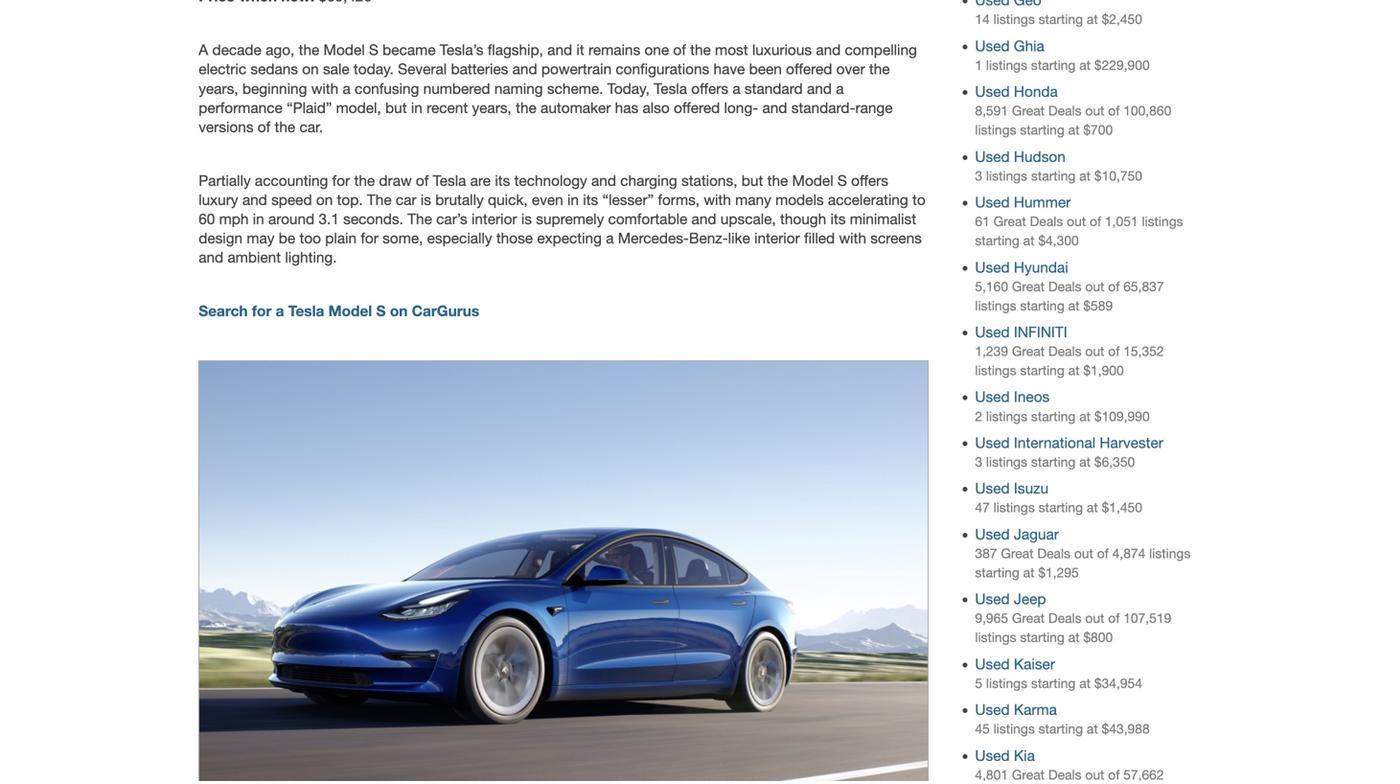 Task type: vqa. For each thing, say whether or not it's contained in the screenshot.
THE LIGHTING.
yes



Task type: describe. For each thing, give the bounding box(es) containing it.
out for infiniti
[[1085, 344, 1104, 359]]

remains
[[588, 41, 640, 59]]

used kaiser link
[[975, 655, 1055, 673]]

0 horizontal spatial years,
[[199, 80, 238, 97]]

the right ago,
[[299, 41, 319, 59]]

and up "lesser"
[[591, 172, 616, 189]]

with inside the "a decade ago, the model s became tesla's flagship, and it remains one of the most luxurious and compelling electric sedans on sale today. several batteries and powertrain configurations have been offered over the years, beginning with a confusing numbered naming scheme. today, tesla offers a standard and a performance "plaid" model, but in recent years, the automaker has also offered long- and standard-range versions of the car."
[[311, 80, 339, 97]]

be
[[279, 230, 295, 247]]

mph
[[219, 210, 249, 228]]

starting inside "used isuzu 47 listings starting at $1,450"
[[1039, 500, 1083, 515]]

9,965 great deals out of 107,519 listings starting at
[[975, 611, 1171, 645]]

0 vertical spatial its
[[495, 172, 510, 189]]

$43,988
[[1102, 721, 1150, 737]]

and up standard- at the right
[[807, 80, 832, 97]]

at inside used hudson 3 listings starting at $10,750
[[1079, 168, 1091, 183]]

top.
[[337, 191, 363, 208]]

a down over
[[836, 80, 844, 97]]

listings inside 8,591 great deals out of 100,860 listings starting at
[[975, 122, 1016, 138]]

$589
[[1083, 298, 1113, 313]]

even
[[532, 191, 563, 208]]

"plaid"
[[287, 99, 332, 116]]

starting inside used ghia 1 listings starting at $229,900
[[1031, 57, 1076, 73]]

out for jeep
[[1085, 611, 1104, 626]]

too
[[299, 230, 321, 247]]

have
[[714, 61, 745, 78]]

starting inside used hudson 3 listings starting at $10,750
[[1031, 168, 1076, 183]]

model for tesla's
[[324, 41, 365, 59]]

listings inside 9,965 great deals out of 107,519 listings starting at
[[975, 630, 1016, 645]]

1 horizontal spatial with
[[704, 191, 731, 208]]

used hummer
[[975, 194, 1071, 211]]

starting inside used kaiser 5 listings starting at $34,954
[[1031, 676, 1076, 691]]

$229,900
[[1094, 57, 1150, 73]]

$4,300
[[1038, 233, 1079, 248]]

1,239
[[975, 344, 1008, 359]]

partially accounting for the draw of tesla are its technology and charging stations, but the model s offers luxury and speed on top. the car is brutally quick, even in its "lesser" forms, with many models accelerating to 60 mph in around 3.1 seconds. the car's interior is supremely comfortable and upscale, though its minimalist design may be too plain for some, especially those expecting a mercedes-benz-like interior filled with screens and ambient lighting.
[[199, 172, 925, 266]]

$109,990
[[1094, 409, 1150, 424]]

0 vertical spatial for
[[332, 172, 350, 189]]

tesla model 3 image
[[199, 360, 929, 781]]

and left it
[[547, 41, 572, 59]]

used ghia link
[[975, 37, 1044, 54]]

flagship,
[[488, 41, 543, 59]]

used international harvester link
[[975, 434, 1163, 451]]

on for sedans
[[302, 61, 319, 78]]

of for used jeep
[[1108, 611, 1120, 626]]

deals for used jeep
[[1048, 611, 1082, 626]]

tesla's
[[440, 41, 483, 59]]

search for a tesla model s on cargurus link
[[199, 302, 479, 320]]

14 listings starting at $2,450
[[975, 12, 1142, 27]]

on for speed
[[316, 191, 333, 208]]

those
[[496, 230, 533, 247]]

starting up used ghia 1 listings starting at $229,900
[[1039, 12, 1083, 27]]

and up benz-
[[692, 210, 716, 228]]

hyundai
[[1014, 259, 1068, 276]]

at inside "used isuzu 47 listings starting at $1,450"
[[1087, 500, 1098, 515]]

listings up used ghia link
[[993, 12, 1035, 27]]

ago,
[[266, 41, 295, 59]]

1,051
[[1105, 214, 1138, 229]]

3 inside used international harvester 3 listings starting at $6,350
[[975, 454, 982, 470]]

4,874
[[1112, 546, 1146, 561]]

in inside the "a decade ago, the model s became tesla's flagship, and it remains one of the most luxurious and compelling electric sedans on sale today. several batteries and powertrain configurations have been offered over the years, beginning with a confusing numbered naming scheme. today, tesla offers a standard and a performance "plaid" model, but in recent years, the automaker has also offered long- and standard-range versions of the car."
[[411, 99, 422, 116]]

"lesser"
[[602, 191, 654, 208]]

supremely
[[536, 210, 604, 228]]

1 horizontal spatial is
[[521, 210, 532, 228]]

plain
[[325, 230, 357, 247]]

been
[[749, 61, 782, 78]]

over
[[836, 61, 865, 78]]

the down compelling
[[869, 61, 890, 78]]

are
[[470, 172, 491, 189]]

the left 'car.'
[[275, 118, 295, 135]]

0 horizontal spatial the
[[367, 191, 392, 208]]

used hummer link
[[975, 194, 1071, 211]]

harvester
[[1100, 434, 1163, 451]]

and up mph
[[242, 191, 267, 208]]

kia
[[1014, 747, 1035, 764]]

quick,
[[488, 191, 528, 208]]

45
[[975, 721, 990, 737]]

at left $2,450
[[1087, 12, 1098, 27]]

of for used hyundai
[[1108, 279, 1120, 294]]

used for used kaiser 5 listings starting at $34,954
[[975, 655, 1010, 673]]

3 inside used hudson 3 listings starting at $10,750
[[975, 168, 982, 183]]

sale
[[323, 61, 349, 78]]

at inside '1,239 great deals out of 15,352 listings starting at'
[[1068, 363, 1080, 378]]

at inside 61 great deals out of 1,051 listings starting at
[[1023, 233, 1035, 248]]

hudson
[[1014, 148, 1066, 165]]

starting inside 9,965 great deals out of 107,519 listings starting at
[[1020, 630, 1065, 645]]

at inside 8,591 great deals out of 100,860 listings starting at
[[1068, 122, 1080, 138]]

2 vertical spatial in
[[253, 210, 264, 228]]

used for used international harvester 3 listings starting at $6,350
[[975, 434, 1010, 451]]

1 horizontal spatial the
[[407, 210, 432, 228]]

2 horizontal spatial in
[[567, 191, 579, 208]]

0 vertical spatial interior
[[471, 210, 517, 228]]

great for hummer
[[993, 214, 1026, 229]]

of inside the partially accounting for the draw of tesla are its technology and charging stations, but the model s offers luxury and speed on top. the car is brutally quick, even in its "lesser" forms, with many models accelerating to 60 mph in around 3.1 seconds. the car's interior is supremely comfortable and upscale, though its minimalist design may be too plain for some, especially those expecting a mercedes-benz-like interior filled with screens and ambient lighting.
[[416, 172, 429, 189]]

15,352
[[1123, 344, 1164, 359]]

may
[[247, 230, 275, 247]]

listings inside used ghia 1 listings starting at $229,900
[[986, 57, 1027, 73]]

used jaguar
[[975, 526, 1059, 543]]

2
[[975, 409, 982, 424]]

a decade ago, the model s became tesla's flagship, and it remains one of the most luxurious and compelling electric sedans on sale today. several batteries and powertrain configurations have been offered over the years, beginning with a confusing numbered naming scheme. today, tesla offers a standard and a performance "plaid" model, but in recent years, the automaker has also offered long- and standard-range versions of the car.
[[199, 41, 917, 135]]

0 horizontal spatial tesla
[[288, 302, 324, 320]]

1 horizontal spatial offered
[[786, 61, 832, 78]]

1 vertical spatial years,
[[472, 99, 512, 116]]

at inside used ghia 1 listings starting at $229,900
[[1079, 57, 1091, 73]]

ineos
[[1014, 388, 1050, 406]]

forms,
[[658, 191, 700, 208]]

sedans
[[250, 61, 298, 78]]

listings inside 61 great deals out of 1,051 listings starting at
[[1142, 214, 1183, 229]]

minimalist
[[850, 210, 916, 228]]

configurations
[[616, 61, 709, 78]]

$1,295
[[1038, 565, 1079, 580]]

a inside the partially accounting for the draw of tesla are its technology and charging stations, but the model s offers luxury and speed on top. the car is brutally quick, even in its "lesser" forms, with many models accelerating to 60 mph in around 3.1 seconds. the car's interior is supremely comfortable and upscale, though its minimalist design may be too plain for some, especially those expecting a mercedes-benz-like interior filled with screens and ambient lighting.
[[606, 230, 614, 247]]

karma
[[1014, 701, 1057, 718]]

stations,
[[681, 172, 737, 189]]

hummer
[[1014, 194, 1071, 211]]

standard-
[[791, 99, 855, 116]]

a up long-
[[733, 80, 740, 97]]

jaguar
[[1014, 526, 1059, 543]]

deals for used honda
[[1048, 103, 1082, 118]]

today,
[[607, 80, 650, 97]]

recent
[[427, 99, 468, 116]]

used honda
[[975, 83, 1058, 100]]

ghia
[[1014, 37, 1044, 54]]

at inside used international harvester 3 listings starting at $6,350
[[1079, 454, 1091, 470]]

used isuzu 47 listings starting at $1,450
[[975, 480, 1142, 515]]

performance
[[199, 99, 282, 116]]

long-
[[724, 99, 758, 116]]

used kaiser 5 listings starting at $34,954
[[975, 655, 1142, 691]]

offers inside the partially accounting for the draw of tesla are its technology and charging stations, but the model s offers luxury and speed on top. the car is brutally quick, even in its "lesser" forms, with many models accelerating to 60 mph in around 3.1 seconds. the car's interior is supremely comfortable and upscale, though its minimalist design may be too plain for some, especially those expecting a mercedes-benz-like interior filled with screens and ambient lighting.
[[851, 172, 888, 189]]

benz-
[[689, 230, 728, 247]]

decade
[[212, 41, 261, 59]]

most
[[715, 41, 748, 59]]

a right search
[[276, 302, 284, 320]]

one
[[644, 41, 669, 59]]

out for jaguar
[[1074, 546, 1093, 561]]

charging
[[620, 172, 677, 189]]

and down standard
[[762, 99, 787, 116]]

the up "models"
[[767, 172, 788, 189]]

1 vertical spatial for
[[361, 230, 378, 247]]

cargurus
[[412, 302, 479, 320]]

great for jeep
[[1012, 611, 1045, 626]]

of right one
[[673, 41, 686, 59]]

used for used hummer
[[975, 194, 1010, 211]]

listings inside used karma 45 listings starting at $43,988
[[993, 721, 1035, 737]]

61
[[975, 214, 990, 229]]

though
[[780, 210, 826, 228]]

and up naming
[[512, 61, 537, 78]]

out for honda
[[1085, 103, 1104, 118]]

1 horizontal spatial interior
[[754, 230, 800, 247]]

model inside the partially accounting for the draw of tesla are its technology and charging stations, but the model s offers luxury and speed on top. the car is brutally quick, even in its "lesser" forms, with many models accelerating to 60 mph in around 3.1 seconds. the car's interior is supremely comfortable and upscale, though its minimalist design may be too plain for some, especially those expecting a mercedes-benz-like interior filled with screens and ambient lighting.
[[792, 172, 833, 189]]



Task type: locate. For each thing, give the bounding box(es) containing it.
range
[[855, 99, 893, 116]]

partially
[[199, 172, 251, 189]]

deals inside '1,239 great deals out of 15,352 listings starting at'
[[1048, 344, 1082, 359]]

standard
[[745, 80, 803, 97]]

starting up ineos
[[1020, 363, 1065, 378]]

offers down have
[[691, 80, 728, 97]]

model for cargurus
[[328, 302, 372, 320]]

10 used from the top
[[975, 526, 1010, 543]]

car.
[[299, 118, 323, 135]]

deals inside 61 great deals out of 1,051 listings starting at
[[1030, 214, 1063, 229]]

used for used jaguar
[[975, 526, 1010, 543]]

0 vertical spatial in
[[411, 99, 422, 116]]

used inside "used isuzu 47 listings starting at $1,450"
[[975, 480, 1010, 497]]

used inside used international harvester 3 listings starting at $6,350
[[975, 434, 1010, 451]]

used karma 45 listings starting at $43,988
[[975, 701, 1150, 737]]

great inside the 5,160 great deals out of 65,837 listings starting at
[[1012, 279, 1045, 294]]

out up the $800
[[1085, 611, 1104, 626]]

12 used from the top
[[975, 655, 1010, 673]]

starting down international
[[1031, 454, 1076, 470]]

0 vertical spatial the
[[367, 191, 392, 208]]

at inside "387 great deals out of 4,874 listings starting at"
[[1023, 565, 1035, 580]]

the down car
[[407, 210, 432, 228]]

1 horizontal spatial for
[[332, 172, 350, 189]]

search
[[199, 302, 248, 320]]

of
[[673, 41, 686, 59], [1108, 103, 1120, 118], [258, 118, 270, 135], [416, 172, 429, 189], [1090, 214, 1101, 229], [1108, 279, 1120, 294], [1108, 344, 1120, 359], [1097, 546, 1109, 561], [1108, 611, 1120, 626]]

out inside 61 great deals out of 1,051 listings starting at
[[1067, 214, 1086, 229]]

luxurious
[[752, 41, 812, 59]]

is right car
[[421, 191, 431, 208]]

of up the $800
[[1108, 611, 1120, 626]]

2 vertical spatial on
[[390, 302, 408, 320]]

starting down karma
[[1039, 721, 1083, 737]]

used inside used ghia 1 listings starting at $229,900
[[975, 37, 1010, 54]]

1 used from the top
[[975, 37, 1010, 54]]

its up supremely
[[583, 191, 598, 208]]

0 horizontal spatial with
[[311, 80, 339, 97]]

great for hyundai
[[1012, 279, 1045, 294]]

5,160
[[975, 279, 1008, 294]]

confusing
[[355, 80, 419, 97]]

1 vertical spatial in
[[567, 191, 579, 208]]

its up quick,
[[495, 172, 510, 189]]

infiniti
[[1014, 323, 1067, 341]]

used for used ineos 2 listings starting at $109,990
[[975, 388, 1010, 406]]

tesla inside the "a decade ago, the model s became tesla's flagship, and it remains one of the most luxurious and compelling electric sedans on sale today. several batteries and powertrain configurations have been offered over the years, beginning with a confusing numbered naming scheme. today, tesla offers a standard and a performance "plaid" model, but in recent years, the automaker has also offered long- and standard-range versions of the car."
[[654, 80, 687, 97]]

at inside used kaiser 5 listings starting at $34,954
[[1079, 676, 1091, 691]]

with down the 'sale'
[[311, 80, 339, 97]]

but inside the partially accounting for the draw of tesla are its technology and charging stations, but the model s offers luxury and speed on top. the car is brutally quick, even in its "lesser" forms, with many models accelerating to 60 mph in around 3.1 seconds. the car's interior is supremely comfortable and upscale, though its minimalist design may be too plain for some, especially those expecting a mercedes-benz-like interior filled with screens and ambient lighting.
[[742, 172, 763, 189]]

its
[[495, 172, 510, 189], [583, 191, 598, 208], [830, 210, 846, 228]]

great down used hyundai
[[1012, 279, 1045, 294]]

s inside the partially accounting for the draw of tesla are its technology and charging stations, but the model s offers luxury and speed on top. the car is brutally quick, even in its "lesser" forms, with many models accelerating to 60 mph in around 3.1 seconds. the car's interior is supremely comfortable and upscale, though its minimalist design may be too plain for some, especially those expecting a mercedes-benz-like interior filled with screens and ambient lighting.
[[838, 172, 847, 189]]

14
[[975, 12, 990, 27]]

0 horizontal spatial interior
[[471, 210, 517, 228]]

used for used isuzu 47 listings starting at $1,450
[[975, 480, 1010, 497]]

0 vertical spatial on
[[302, 61, 319, 78]]

its up filled
[[830, 210, 846, 228]]

and down design
[[199, 249, 223, 266]]

the up seconds. at top
[[367, 191, 392, 208]]

draw
[[379, 172, 412, 189]]

listings inside used ineos 2 listings starting at $109,990
[[986, 409, 1027, 424]]

at up used international harvester link on the right
[[1079, 409, 1091, 424]]

65,837
[[1123, 279, 1164, 294]]

8 used from the top
[[975, 434, 1010, 451]]

used infiniti
[[975, 323, 1067, 341]]

1 vertical spatial is
[[521, 210, 532, 228]]

used hudson 3 listings starting at $10,750
[[975, 148, 1142, 183]]

starting up infiniti
[[1020, 298, 1065, 313]]

the down naming
[[516, 99, 536, 116]]

deals for used jaguar
[[1037, 546, 1071, 561]]

of for used hummer
[[1090, 214, 1101, 229]]

powertrain
[[541, 61, 612, 78]]

out inside '1,239 great deals out of 15,352 listings starting at'
[[1085, 344, 1104, 359]]

used ghia 1 listings starting at $229,900
[[975, 37, 1150, 73]]

s inside the "a decade ago, the model s became tesla's flagship, and it remains one of the most luxurious and compelling electric sedans on sale today. several batteries and powertrain configurations have been offered over the years, beginning with a confusing numbered naming scheme. today, tesla offers a standard and a performance "plaid" model, but in recent years, the automaker has also offered long- and standard-range versions of the car."
[[369, 41, 378, 59]]

8,591 great deals out of 100,860 listings starting at
[[975, 103, 1171, 138]]

2 horizontal spatial for
[[361, 230, 378, 247]]

used up 1
[[975, 37, 1010, 54]]

1 vertical spatial interior
[[754, 230, 800, 247]]

0 vertical spatial with
[[311, 80, 339, 97]]

used up 5,160
[[975, 259, 1010, 276]]

0 horizontal spatial offers
[[691, 80, 728, 97]]

starting down hudson
[[1031, 168, 1076, 183]]

to
[[912, 191, 925, 208]]

also
[[643, 99, 670, 116]]

great for infiniti
[[1012, 344, 1045, 359]]

on up 3.1
[[316, 191, 333, 208]]

great down used infiniti
[[1012, 344, 1045, 359]]

deals for used hummer
[[1030, 214, 1063, 229]]

11 used from the top
[[975, 591, 1010, 608]]

used up '61'
[[975, 194, 1010, 211]]

used jeep link
[[975, 591, 1046, 608]]

used inside used kaiser 5 listings starting at $34,954
[[975, 655, 1010, 673]]

tesla down configurations
[[654, 80, 687, 97]]

tesla up brutally on the left top of the page
[[433, 172, 466, 189]]

electric
[[199, 61, 246, 78]]

out inside 8,591 great deals out of 100,860 listings starting at
[[1085, 103, 1104, 118]]

1 horizontal spatial offers
[[851, 172, 888, 189]]

starting down isuzu
[[1039, 500, 1083, 515]]

out inside 9,965 great deals out of 107,519 listings starting at
[[1085, 611, 1104, 626]]

at left $589
[[1068, 298, 1080, 313]]

1,239 great deals out of 15,352 listings starting at
[[975, 344, 1164, 378]]

great inside "387 great deals out of 4,874 listings starting at"
[[1001, 546, 1034, 561]]

out for hyundai
[[1085, 279, 1104, 294]]

deals inside 9,965 great deals out of 107,519 listings starting at
[[1048, 611, 1082, 626]]

2 vertical spatial for
[[252, 302, 272, 320]]

47
[[975, 500, 990, 515]]

8,591
[[975, 103, 1008, 118]]

around
[[268, 210, 315, 228]]

1 vertical spatial 3
[[975, 454, 982, 470]]

s for tesla's
[[369, 41, 378, 59]]

3 down used hudson link
[[975, 168, 982, 183]]

s left cargurus
[[376, 302, 386, 320]]

numbered
[[423, 80, 490, 97]]

in left recent
[[411, 99, 422, 116]]

used for used hudson 3 listings starting at $10,750
[[975, 148, 1010, 165]]

starting inside 61 great deals out of 1,051 listings starting at
[[975, 233, 1020, 248]]

used
[[975, 37, 1010, 54], [975, 83, 1010, 100], [975, 148, 1010, 165], [975, 194, 1010, 211], [975, 259, 1010, 276], [975, 323, 1010, 341], [975, 388, 1010, 406], [975, 434, 1010, 451], [975, 480, 1010, 497], [975, 526, 1010, 543], [975, 591, 1010, 608], [975, 655, 1010, 673], [975, 701, 1010, 718], [975, 747, 1010, 764]]

offers inside the "a decade ago, the model s became tesla's flagship, and it remains one of the most luxurious and compelling electric sedans on sale today. several batteries and powertrain configurations have been offered over the years, beginning with a confusing numbered naming scheme. today, tesla offers a standard and a performance "plaid" model, but in recent years, the automaker has also offered long- and standard-range versions of the car."
[[691, 80, 728, 97]]

3 used from the top
[[975, 148, 1010, 165]]

great inside 8,591 great deals out of 100,860 listings starting at
[[1012, 103, 1045, 118]]

listings down 5,160
[[975, 298, 1016, 313]]

has
[[615, 99, 638, 116]]

used down 8,591
[[975, 148, 1010, 165]]

luxury
[[199, 191, 238, 208]]

listings
[[993, 12, 1035, 27], [986, 57, 1027, 73], [975, 122, 1016, 138], [986, 168, 1027, 183], [1142, 214, 1183, 229], [975, 298, 1016, 313], [975, 363, 1016, 378], [986, 409, 1027, 424], [986, 454, 1027, 470], [993, 500, 1035, 515], [1149, 546, 1191, 561], [975, 630, 1016, 645], [986, 676, 1027, 691], [993, 721, 1035, 737]]

interior down though
[[754, 230, 800, 247]]

2 used from the top
[[975, 83, 1010, 100]]

used up 5 on the right bottom
[[975, 655, 1010, 673]]

in up may
[[253, 210, 264, 228]]

at left $229,900
[[1079, 57, 1091, 73]]

3
[[975, 168, 982, 183], [975, 454, 982, 470]]

international
[[1014, 434, 1096, 451]]

out inside "387 great deals out of 4,874 listings starting at"
[[1074, 546, 1093, 561]]

on inside the partially accounting for the draw of tesla are its technology and charging stations, but the model s offers luxury and speed on top. the car is brutally quick, even in its "lesser" forms, with many models accelerating to 60 mph in around 3.1 seconds. the car's interior is supremely comfortable and upscale, though its minimalist design may be too plain for some, especially those expecting a mercedes-benz-like interior filled with screens and ambient lighting.
[[316, 191, 333, 208]]

out for hummer
[[1067, 214, 1086, 229]]

at up jeep
[[1023, 565, 1035, 580]]

the up top.
[[354, 172, 375, 189]]

1 vertical spatial the
[[407, 210, 432, 228]]

1 3 from the top
[[975, 168, 982, 183]]

of inside 9,965 great deals out of 107,519 listings starting at
[[1108, 611, 1120, 626]]

model down lighting.
[[328, 302, 372, 320]]

listings right 4,874
[[1149, 546, 1191, 561]]

listings inside '1,239 great deals out of 15,352 listings starting at'
[[975, 363, 1016, 378]]

listings up "used isuzu" link
[[986, 454, 1027, 470]]

is
[[421, 191, 431, 208], [521, 210, 532, 228]]

used up 8,591
[[975, 83, 1010, 100]]

listings right 1,051
[[1142, 214, 1183, 229]]

at inside used karma 45 listings starting at $43,988
[[1087, 721, 1098, 737]]

s for cargurus
[[376, 302, 386, 320]]

model,
[[336, 99, 381, 116]]

on inside the "a decade ago, the model s became tesla's flagship, and it remains one of the most luxurious and compelling electric sedans on sale today. several batteries and powertrain configurations have been offered over the years, beginning with a confusing numbered naming scheme. today, tesla offers a standard and a performance "plaid" model, but in recent years, the automaker has also offered long- and standard-range versions of the car."
[[302, 61, 319, 78]]

starting inside '1,239 great deals out of 15,352 listings starting at'
[[1020, 363, 1065, 378]]

used honda link
[[975, 83, 1058, 100]]

deals for used infiniti
[[1048, 344, 1082, 359]]

107,519
[[1123, 611, 1171, 626]]

listings inside "used isuzu 47 listings starting at $1,450"
[[993, 500, 1035, 515]]

of inside '1,239 great deals out of 15,352 listings starting at'
[[1108, 344, 1120, 359]]

tesla inside the partially accounting for the draw of tesla are its technology and charging stations, but the model s offers luxury and speed on top. the car is brutally quick, even in its "lesser" forms, with many models accelerating to 60 mph in around 3.1 seconds. the car's interior is supremely comfortable and upscale, though its minimalist design may be too plain for some, especially those expecting a mercedes-benz-like interior filled with screens and ambient lighting.
[[433, 172, 466, 189]]

used for used honda
[[975, 83, 1010, 100]]

used for used infiniti
[[975, 323, 1010, 341]]

of inside the 5,160 great deals out of 65,837 listings starting at
[[1108, 279, 1120, 294]]

kaiser
[[1014, 655, 1055, 673]]

but down confusing
[[385, 99, 407, 116]]

0 horizontal spatial offered
[[674, 99, 720, 116]]

listings inside the 5,160 great deals out of 65,837 listings starting at
[[975, 298, 1016, 313]]

2 vertical spatial model
[[328, 302, 372, 320]]

with down stations, on the top
[[704, 191, 731, 208]]

but
[[385, 99, 407, 116], [742, 172, 763, 189]]

offers up accelerating
[[851, 172, 888, 189]]

2 horizontal spatial its
[[830, 210, 846, 228]]

1 vertical spatial on
[[316, 191, 333, 208]]

of inside 8,591 great deals out of 100,860 listings starting at
[[1108, 103, 1120, 118]]

at left $1,450
[[1087, 500, 1098, 515]]

starting inside 8,591 great deals out of 100,860 listings starting at
[[1020, 122, 1065, 138]]

listings inside used hudson 3 listings starting at $10,750
[[986, 168, 1027, 183]]

0 horizontal spatial but
[[385, 99, 407, 116]]

used inside used ineos 2 listings starting at $109,990
[[975, 388, 1010, 406]]

7 used from the top
[[975, 388, 1010, 406]]

of left 1,051
[[1090, 214, 1101, 229]]

out
[[1085, 103, 1104, 118], [1067, 214, 1086, 229], [1085, 279, 1104, 294], [1085, 344, 1104, 359], [1074, 546, 1093, 561], [1085, 611, 1104, 626]]

seconds.
[[343, 210, 403, 228]]

0 vertical spatial offered
[[786, 61, 832, 78]]

of up $589
[[1108, 279, 1120, 294]]

years, down naming
[[472, 99, 512, 116]]

61 great deals out of 1,051 listings starting at
[[975, 214, 1183, 248]]

out up $1,295
[[1074, 546, 1093, 561]]

2 horizontal spatial with
[[839, 230, 866, 247]]

model up the 'sale'
[[324, 41, 365, 59]]

1 vertical spatial s
[[838, 172, 847, 189]]

at inside used ineos 2 listings starting at $109,990
[[1079, 409, 1091, 424]]

car's
[[436, 210, 467, 228]]

the left the most
[[690, 41, 711, 59]]

2 vertical spatial tesla
[[288, 302, 324, 320]]

especially
[[427, 230, 492, 247]]

a down the 'sale'
[[343, 80, 351, 97]]

13 used from the top
[[975, 701, 1010, 718]]

0 vertical spatial years,
[[199, 80, 238, 97]]

$1,450
[[1102, 500, 1142, 515]]

at inside the 5,160 great deals out of 65,837 listings starting at
[[1068, 298, 1080, 313]]

0 horizontal spatial is
[[421, 191, 431, 208]]

0 vertical spatial is
[[421, 191, 431, 208]]

starting down kaiser
[[1031, 676, 1076, 691]]

starting inside used international harvester 3 listings starting at $6,350
[[1031, 454, 1076, 470]]

out up $700
[[1085, 103, 1104, 118]]

ambient
[[228, 249, 281, 266]]

great for honda
[[1012, 103, 1045, 118]]

1 horizontal spatial in
[[411, 99, 422, 116]]

listings down 8,591
[[975, 122, 1016, 138]]

automaker
[[541, 99, 611, 116]]

$700
[[1083, 122, 1113, 138]]

for down seconds. at top
[[361, 230, 378, 247]]

4 used from the top
[[975, 194, 1010, 211]]

0 vertical spatial model
[[324, 41, 365, 59]]

9 used from the top
[[975, 480, 1010, 497]]

used inside used hudson 3 listings starting at $10,750
[[975, 148, 1010, 165]]

3.1
[[319, 210, 339, 228]]

1 vertical spatial its
[[583, 191, 598, 208]]

of up car
[[416, 172, 429, 189]]

$10,750
[[1094, 168, 1142, 183]]

used karma link
[[975, 701, 1057, 718]]

starting inside the 5,160 great deals out of 65,837 listings starting at
[[1020, 298, 1065, 313]]

0 horizontal spatial its
[[495, 172, 510, 189]]

of inside "387 great deals out of 4,874 listings starting at"
[[1097, 546, 1109, 561]]

naming
[[494, 80, 543, 97]]

0 horizontal spatial for
[[252, 302, 272, 320]]

deals inside 8,591 great deals out of 100,860 listings starting at
[[1048, 103, 1082, 118]]

out up $589
[[1085, 279, 1104, 294]]

used ineos 2 listings starting at $109,990
[[975, 388, 1150, 424]]

used up 1,239
[[975, 323, 1010, 341]]

great inside 9,965 great deals out of 107,519 listings starting at
[[1012, 611, 1045, 626]]

used down 2
[[975, 434, 1010, 451]]

listings down 9,965
[[975, 630, 1016, 645]]

of down performance
[[258, 118, 270, 135]]

1
[[975, 57, 982, 73]]

2 vertical spatial with
[[839, 230, 866, 247]]

great down honda
[[1012, 103, 1045, 118]]

0 vertical spatial offers
[[691, 80, 728, 97]]

great inside '1,239 great deals out of 15,352 listings starting at'
[[1012, 344, 1045, 359]]

used for used hyundai
[[975, 259, 1010, 276]]

at
[[1087, 12, 1098, 27], [1079, 57, 1091, 73], [1068, 122, 1080, 138], [1079, 168, 1091, 183], [1023, 233, 1035, 248], [1068, 298, 1080, 313], [1068, 363, 1080, 378], [1079, 409, 1091, 424], [1079, 454, 1091, 470], [1087, 500, 1098, 515], [1023, 565, 1035, 580], [1068, 630, 1080, 645], [1079, 676, 1091, 691], [1087, 721, 1098, 737]]

interior down quick,
[[471, 210, 517, 228]]

great for jaguar
[[1001, 546, 1034, 561]]

starting down 387
[[975, 565, 1020, 580]]

used for used jeep
[[975, 591, 1010, 608]]

listings down the used karma link
[[993, 721, 1035, 737]]

deals for used hyundai
[[1048, 279, 1082, 294]]

tesla down lighting.
[[288, 302, 324, 320]]

starting inside used karma 45 listings starting at $43,988
[[1039, 721, 1083, 737]]

comfortable
[[608, 210, 687, 228]]

used for used kia
[[975, 747, 1010, 764]]

used for used karma 45 listings starting at $43,988
[[975, 701, 1010, 718]]

listings inside used international harvester 3 listings starting at $6,350
[[986, 454, 1027, 470]]

technology
[[514, 172, 587, 189]]

listings down "used isuzu" link
[[993, 500, 1035, 515]]

in up supremely
[[567, 191, 579, 208]]

of for used honda
[[1108, 103, 1120, 118]]

1 horizontal spatial its
[[583, 191, 598, 208]]

1 horizontal spatial years,
[[472, 99, 512, 116]]

2 horizontal spatial tesla
[[654, 80, 687, 97]]

many
[[735, 191, 771, 208]]

0 vertical spatial tesla
[[654, 80, 687, 97]]

used up 387
[[975, 526, 1010, 543]]

387 great deals out of 4,874 listings starting at
[[975, 546, 1191, 580]]

model up "models"
[[792, 172, 833, 189]]

of left 4,874
[[1097, 546, 1109, 561]]

0 vertical spatial but
[[385, 99, 407, 116]]

listings down used kaiser "link"
[[986, 676, 1027, 691]]

deals inside the 5,160 great deals out of 65,837 listings starting at
[[1048, 279, 1082, 294]]

starting
[[1039, 12, 1083, 27], [1031, 57, 1076, 73], [1020, 122, 1065, 138], [1031, 168, 1076, 183], [975, 233, 1020, 248], [1020, 298, 1065, 313], [1020, 363, 1065, 378], [1031, 409, 1076, 424], [1031, 454, 1076, 470], [1039, 500, 1083, 515], [975, 565, 1020, 580], [1020, 630, 1065, 645], [1031, 676, 1076, 691], [1039, 721, 1083, 737]]

used down 45
[[975, 747, 1010, 764]]

used up 2
[[975, 388, 1010, 406]]

used ineos link
[[975, 388, 1050, 406]]

2 3 from the top
[[975, 454, 982, 470]]

2 vertical spatial s
[[376, 302, 386, 320]]

starting inside used ineos 2 listings starting at $109,990
[[1031, 409, 1076, 424]]

1 vertical spatial model
[[792, 172, 833, 189]]

1 vertical spatial offered
[[674, 99, 720, 116]]

1 horizontal spatial tesla
[[433, 172, 466, 189]]

but inside the "a decade ago, the model s became tesla's flagship, and it remains one of the most luxurious and compelling electric sedans on sale today. several batteries and powertrain configurations have been offered over the years, beginning with a confusing numbered naming scheme. today, tesla offers a standard and a performance "plaid" model, but in recent years, the automaker has also offered long- and standard-range versions of the car."
[[385, 99, 407, 116]]

0 vertical spatial 3
[[975, 168, 982, 183]]

1 vertical spatial but
[[742, 172, 763, 189]]

and up over
[[816, 41, 841, 59]]

compelling
[[845, 41, 917, 59]]

at left "$43,988"
[[1087, 721, 1098, 737]]

6 used from the top
[[975, 323, 1010, 341]]

14 used from the top
[[975, 747, 1010, 764]]

$1,900
[[1083, 363, 1124, 378]]

1 vertical spatial offers
[[851, 172, 888, 189]]

deals down honda
[[1048, 103, 1082, 118]]

model
[[324, 41, 365, 59], [792, 172, 833, 189], [328, 302, 372, 320]]

offered down luxurious
[[786, 61, 832, 78]]

out up $4,300
[[1067, 214, 1086, 229]]

starting inside "387 great deals out of 4,874 listings starting at"
[[975, 565, 1020, 580]]

deals inside "387 great deals out of 4,874 listings starting at"
[[1037, 546, 1071, 561]]

used kia
[[975, 747, 1035, 764]]

used for used ghia 1 listings starting at $229,900
[[975, 37, 1010, 54]]

1 vertical spatial tesla
[[433, 172, 466, 189]]

is up those
[[521, 210, 532, 228]]

0 vertical spatial s
[[369, 41, 378, 59]]

of inside 61 great deals out of 1,051 listings starting at
[[1090, 214, 1101, 229]]

of for used jaguar
[[1097, 546, 1109, 561]]

the
[[367, 191, 392, 208], [407, 210, 432, 228]]

0 horizontal spatial in
[[253, 210, 264, 228]]

great inside 61 great deals out of 1,051 listings starting at
[[993, 214, 1026, 229]]

1 vertical spatial with
[[704, 191, 731, 208]]

a right expecting
[[606, 230, 614, 247]]

$2,450
[[1102, 12, 1142, 27]]

listings inside "387 great deals out of 4,874 listings starting at"
[[1149, 546, 1191, 561]]

of for used infiniti
[[1108, 344, 1120, 359]]

at left $1,900
[[1068, 363, 1080, 378]]

used up 9,965
[[975, 591, 1010, 608]]

5 used from the top
[[975, 259, 1010, 276]]

model inside the "a decade ago, the model s became tesla's flagship, and it remains one of the most luxurious and compelling electric sedans on sale today. several batteries and powertrain configurations have been offered over the years, beginning with a confusing numbered naming scheme. today, tesla offers a standard and a performance "plaid" model, but in recent years, the automaker has also offered long- and standard-range versions of the car."
[[324, 41, 365, 59]]

1 horizontal spatial but
[[742, 172, 763, 189]]

at inside 9,965 great deals out of 107,519 listings starting at
[[1068, 630, 1080, 645]]

used kia link
[[975, 747, 1035, 764]]

used inside used karma 45 listings starting at $43,988
[[975, 701, 1010, 718]]

2 vertical spatial its
[[830, 210, 846, 228]]

deals down $1,295
[[1048, 611, 1082, 626]]

out inside the 5,160 great deals out of 65,837 listings starting at
[[1085, 279, 1104, 294]]

s up today.
[[369, 41, 378, 59]]

listings inside used kaiser 5 listings starting at $34,954
[[986, 676, 1027, 691]]

brutally
[[435, 191, 484, 208]]

deals down hyundai
[[1048, 279, 1082, 294]]



